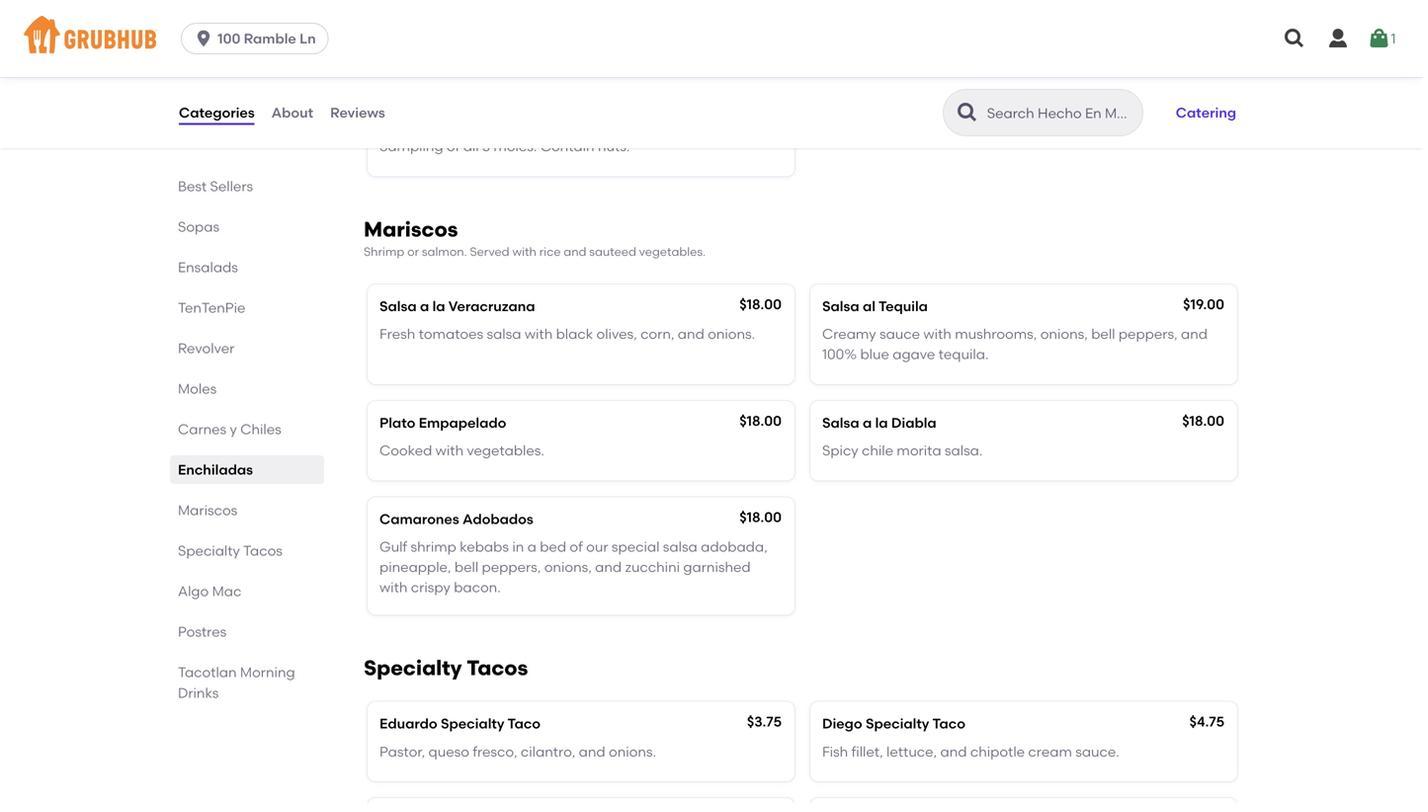 Task type: describe. For each thing, give the bounding box(es) containing it.
pastor,
[[380, 744, 425, 761]]

0 horizontal spatial tacos
[[243, 543, 283, 560]]

2 de from the left
[[527, 110, 544, 127]]

taco for eduardo specialty taco
[[508, 716, 541, 733]]

spicy chile morita salsa.
[[823, 443, 983, 459]]

adobada,
[[701, 539, 768, 556]]

$18.00 for cooked with vegetables.
[[740, 413, 782, 429]]

pineapple,
[[380, 559, 451, 576]]

postres
[[178, 624, 227, 641]]

salsa a la diabla
[[823, 415, 937, 431]]

$4.75
[[1190, 714, 1225, 731]]

fillet,
[[852, 744, 884, 761]]

0 horizontal spatial enchiladas
[[178, 462, 253, 479]]

categories button
[[178, 77, 256, 148]]

empapelado
[[419, 415, 507, 431]]

$18.00 for spicy chile morita salsa.
[[1183, 413, 1225, 429]]

1 svg image from the left
[[1283, 27, 1307, 50]]

black
[[556, 326, 593, 343]]

crispy
[[411, 579, 451, 596]]

salsa inside gulf shrimp kebabs in a bed of our special salsa adobada, pineapple, bell peppers, onions, and zucchini garnished with crispy bacon.
[[663, 539, 698, 556]]

about button
[[271, 77, 314, 148]]

adobados
[[463, 511, 534, 528]]

about
[[272, 104, 313, 121]]

camarones
[[380, 511, 459, 528]]

$18.00 for fresh tomatoes salsa with black olives, corn, and onions.
[[740, 296, 782, 313]]

salsa al tequila
[[823, 298, 928, 315]]

checkout
[[1260, 471, 1326, 488]]

chipotle
[[971, 744, 1025, 761]]

blue
[[861, 346, 890, 363]]

drinks
[[178, 685, 219, 702]]

tacotlan
[[178, 664, 237, 681]]

salmon.
[[422, 245, 467, 259]]

moles
[[178, 381, 217, 397]]

shrimp
[[411, 539, 457, 556]]

tacotlan morning drinks
[[178, 664, 295, 702]]

a for chile
[[863, 415, 872, 431]]

mole
[[547, 110, 580, 127]]

all
[[463, 138, 479, 155]]

morita
[[897, 443, 942, 459]]

100 ramble ln button
[[181, 23, 337, 54]]

salsa for salsa a la diabla
[[823, 415, 860, 431]]

platon de enchiladas de mole
[[380, 110, 580, 127]]

and right cilantro,
[[579, 744, 606, 761]]

pastor, queso fresco, cilantro, and onions.
[[380, 744, 656, 761]]

svg image inside the 1 button
[[1368, 27, 1392, 50]]

onions, inside creamy sauce with mushrooms, onions, bell peppers, and 100% blue agave tequila.
[[1041, 326, 1088, 343]]

salsa for salsa a la veracruzana
[[380, 298, 417, 315]]

3
[[482, 138, 490, 155]]

fresh tomatoes salsa with black olives, corn, and onions.
[[380, 326, 755, 343]]

fresco,
[[473, 744, 518, 761]]

with down plato empapelado
[[436, 443, 464, 459]]

mariscos for mariscos shrimp or salmon. served with rice and sauteed vegetables.
[[364, 217, 458, 242]]

bell inside gulf shrimp kebabs in a bed of our special salsa adobada, pineapple, bell peppers, onions, and zucchini garnished with crispy bacon.
[[455, 559, 479, 576]]

search icon image
[[956, 101, 980, 125]]

sauteed
[[590, 245, 637, 259]]

catering
[[1176, 104, 1237, 121]]

and inside gulf shrimp kebabs in a bed of our special salsa adobada, pineapple, bell peppers, onions, and zucchini garnished with crispy bacon.
[[595, 559, 622, 576]]

kebabs
[[460, 539, 509, 556]]

rice
[[540, 245, 561, 259]]

tomatoes
[[419, 326, 484, 343]]

nuts.
[[598, 138, 630, 155]]

a inside gulf shrimp kebabs in a bed of our special salsa adobada, pineapple, bell peppers, onions, and zucchini garnished with crispy bacon.
[[528, 539, 537, 556]]

diego
[[823, 716, 863, 733]]

served
[[470, 245, 510, 259]]

with inside the mariscos shrimp or salmon. served with rice and sauteed vegetables.
[[513, 245, 537, 259]]

algo mac
[[178, 583, 242, 600]]

mariscos shrimp or salmon. served with rice and sauteed vegetables.
[[364, 217, 706, 259]]

la for diabla
[[876, 415, 888, 431]]

100
[[218, 30, 241, 47]]

proceed to checkout button
[[1122, 462, 1387, 497]]

queso
[[429, 744, 470, 761]]

1 button
[[1368, 21, 1397, 56]]

taco for diego specialty taco
[[933, 716, 966, 733]]

bacon.
[[454, 579, 501, 596]]

sellers
[[210, 178, 253, 195]]

sauce.
[[1076, 744, 1120, 761]]

shrimp
[[364, 245, 405, 259]]

platon
[[380, 110, 424, 127]]

specialty up algo mac
[[178, 543, 240, 560]]

camarones adobados
[[380, 511, 534, 528]]

proceed
[[1182, 471, 1239, 488]]

salsa a la veracruzana
[[380, 298, 535, 315]]

reviews button
[[329, 77, 386, 148]]

cooked
[[380, 443, 432, 459]]

with inside gulf shrimp kebabs in a bed of our special salsa adobada, pineapple, bell peppers, onions, and zucchini garnished with crispy bacon.
[[380, 579, 408, 596]]

and inside creamy sauce with mushrooms, onions, bell peppers, and 100% blue agave tequila.
[[1181, 326, 1208, 343]]

specialty up lettuce,
[[866, 716, 930, 733]]

onions, inside gulf shrimp kebabs in a bed of our special salsa adobada, pineapple, bell peppers, onions, and zucchini garnished with crispy bacon.
[[544, 559, 592, 576]]

tentenpie
[[178, 300, 246, 316]]

our
[[586, 539, 609, 556]]



Task type: vqa. For each thing, say whether or not it's contained in the screenshot.
"delivery"
no



Task type: locate. For each thing, give the bounding box(es) containing it.
la for veracruzana
[[433, 298, 445, 315]]

with left black
[[525, 326, 553, 343]]

1 horizontal spatial vegetables.
[[639, 245, 706, 259]]

1 horizontal spatial svg image
[[1327, 27, 1351, 50]]

specialty tacos up eduardo specialty taco
[[364, 656, 528, 681]]

carnes y chiles
[[178, 421, 282, 438]]

1 vertical spatial vegetables.
[[467, 443, 545, 459]]

of left our
[[570, 539, 583, 556]]

salsa down veracruzana
[[487, 326, 521, 343]]

al
[[863, 298, 876, 315]]

onions, down bed
[[544, 559, 592, 576]]

1 horizontal spatial svg image
[[1368, 27, 1392, 50]]

1 vertical spatial salsa
[[663, 539, 698, 556]]

taco
[[508, 716, 541, 733], [933, 716, 966, 733]]

vegetables.
[[639, 245, 706, 259], [467, 443, 545, 459]]

1 horizontal spatial specialty tacos
[[364, 656, 528, 681]]

1 vertical spatial onions.
[[609, 744, 656, 761]]

special
[[612, 539, 660, 556]]

1 vertical spatial peppers,
[[482, 559, 541, 576]]

sauce
[[880, 326, 921, 343]]

vegetables. inside the mariscos shrimp or salmon. served with rice and sauteed vegetables.
[[639, 245, 706, 259]]

0 vertical spatial la
[[433, 298, 445, 315]]

mac
[[212, 583, 242, 600]]

specialty up fresco,
[[441, 716, 505, 733]]

0 vertical spatial mariscos
[[364, 217, 458, 242]]

with down the pineapple,
[[380, 579, 408, 596]]

chiles
[[240, 421, 282, 438]]

$3.75
[[747, 714, 782, 731]]

Search Hecho En Mexico search field
[[986, 104, 1137, 123]]

2 taco from the left
[[933, 716, 966, 733]]

mariscos inside the mariscos shrimp or salmon. served with rice and sauteed vegetables.
[[364, 217, 458, 242]]

cooked with vegetables.
[[380, 443, 545, 459]]

spicy
[[823, 443, 859, 459]]

in
[[512, 539, 524, 556]]

corn,
[[641, 326, 675, 343]]

specialty tacos up mac
[[178, 543, 283, 560]]

0 vertical spatial onions,
[[1041, 326, 1088, 343]]

0 horizontal spatial la
[[433, 298, 445, 315]]

2 horizontal spatial a
[[863, 415, 872, 431]]

2 vertical spatial a
[[528, 539, 537, 556]]

taco up the fish fillet, lettuce, and chipotle cream sauce.
[[933, 716, 966, 733]]

best
[[178, 178, 207, 195]]

1 vertical spatial onions,
[[544, 559, 592, 576]]

1 de from the left
[[427, 110, 445, 127]]

0 vertical spatial enchiladas
[[448, 110, 523, 127]]

of
[[447, 138, 460, 155], [570, 539, 583, 556]]

mariscos up the "or" in the top left of the page
[[364, 217, 458, 242]]

or
[[407, 245, 419, 259]]

1 vertical spatial a
[[863, 415, 872, 431]]

fresh
[[380, 326, 416, 343]]

a right in
[[528, 539, 537, 556]]

plato
[[380, 415, 416, 431]]

1 horizontal spatial salsa
[[663, 539, 698, 556]]

with inside creamy sauce with mushrooms, onions, bell peppers, and 100% blue agave tequila.
[[924, 326, 952, 343]]

onions. right corn,
[[708, 326, 755, 343]]

0 vertical spatial bell
[[1092, 326, 1116, 343]]

bell inside creamy sauce with mushrooms, onions, bell peppers, and 100% blue agave tequila.
[[1092, 326, 1116, 343]]

agave
[[893, 346, 936, 363]]

a for tomatoes
[[420, 298, 429, 315]]

cilantro,
[[521, 744, 576, 761]]

100%
[[823, 346, 857, 363]]

0 vertical spatial vegetables.
[[639, 245, 706, 259]]

garnished
[[684, 559, 751, 576]]

1 horizontal spatial tacos
[[467, 656, 528, 681]]

0 horizontal spatial vegetables.
[[467, 443, 545, 459]]

salsa up spicy
[[823, 415, 860, 431]]

1 vertical spatial la
[[876, 415, 888, 431]]

enchiladas
[[448, 110, 523, 127], [178, 462, 253, 479]]

1 vertical spatial mariscos
[[178, 502, 238, 519]]

catering button
[[1167, 91, 1246, 134]]

plato empapelado
[[380, 415, 507, 431]]

svg image
[[1327, 27, 1351, 50], [194, 29, 214, 48]]

vegetables. right sauteed
[[639, 245, 706, 259]]

salsa up 'zucchini'
[[663, 539, 698, 556]]

la up 'chile'
[[876, 415, 888, 431]]

and right lettuce,
[[941, 744, 967, 761]]

vegetables. down empapelado
[[467, 443, 545, 459]]

revolver
[[178, 340, 235, 357]]

svg image
[[1283, 27, 1307, 50], [1368, 27, 1392, 50]]

reviews
[[330, 104, 385, 121]]

a up 'chile'
[[863, 415, 872, 431]]

main navigation navigation
[[0, 0, 1424, 77]]

enchiladas down carnes
[[178, 462, 253, 479]]

eduardo specialty taco
[[380, 716, 541, 733]]

0 horizontal spatial svg image
[[194, 29, 214, 48]]

1 horizontal spatial enchiladas
[[448, 110, 523, 127]]

proceed to checkout
[[1182, 471, 1326, 488]]

svg image inside 100 ramble ln button
[[194, 29, 214, 48]]

0 horizontal spatial onions.
[[609, 744, 656, 761]]

moles.
[[494, 138, 537, 155]]

onions.
[[708, 326, 755, 343], [609, 744, 656, 761]]

algo
[[178, 583, 209, 600]]

1 vertical spatial of
[[570, 539, 583, 556]]

zucchini
[[625, 559, 680, 576]]

cream
[[1029, 744, 1073, 761]]

onions. right cilantro,
[[609, 744, 656, 761]]

mushrooms,
[[955, 326, 1037, 343]]

sopas
[[178, 218, 220, 235]]

salsa up fresh
[[380, 298, 417, 315]]

1 vertical spatial specialty tacos
[[364, 656, 528, 681]]

1 horizontal spatial peppers,
[[1119, 326, 1178, 343]]

1 horizontal spatial taco
[[933, 716, 966, 733]]

y
[[230, 421, 237, 438]]

tacos
[[243, 543, 283, 560], [467, 656, 528, 681]]

1 vertical spatial tacos
[[467, 656, 528, 681]]

sampling
[[380, 138, 443, 155]]

0 vertical spatial specialty tacos
[[178, 543, 283, 560]]

contain
[[541, 138, 595, 155]]

de left mole
[[527, 110, 544, 127]]

a up the tomatoes
[[420, 298, 429, 315]]

0 horizontal spatial peppers,
[[482, 559, 541, 576]]

1 horizontal spatial mariscos
[[364, 217, 458, 242]]

1 horizontal spatial bell
[[1092, 326, 1116, 343]]

diabla
[[892, 415, 937, 431]]

1 horizontal spatial onions.
[[708, 326, 755, 343]]

1
[[1392, 30, 1397, 47]]

2 svg image from the left
[[1368, 27, 1392, 50]]

0 vertical spatial of
[[447, 138, 460, 155]]

and inside the mariscos shrimp or salmon. served with rice and sauteed vegetables.
[[564, 245, 587, 259]]

mariscos up algo mac
[[178, 502, 238, 519]]

taco up pastor, queso fresco, cilantro, and onions. on the bottom left of the page
[[508, 716, 541, 733]]

100 ramble ln
[[218, 30, 316, 47]]

0 horizontal spatial svg image
[[1283, 27, 1307, 50]]

salsa
[[380, 298, 417, 315], [823, 298, 860, 315], [823, 415, 860, 431]]

sampling of all 3 moles. contain nuts.
[[380, 138, 630, 155]]

creamy sauce with mushrooms, onions, bell peppers, and 100% blue agave tequila.
[[823, 326, 1208, 363]]

carnes
[[178, 421, 227, 438]]

and right the rice
[[564, 245, 587, 259]]

and down our
[[595, 559, 622, 576]]

and right corn,
[[678, 326, 705, 343]]

de
[[427, 110, 445, 127], [527, 110, 544, 127]]

0 horizontal spatial specialty tacos
[[178, 543, 283, 560]]

0 horizontal spatial onions,
[[544, 559, 592, 576]]

1 vertical spatial enchiladas
[[178, 462, 253, 479]]

mariscos for mariscos
[[178, 502, 238, 519]]

to
[[1243, 471, 1257, 488]]

svg image left '100' at left
[[194, 29, 214, 48]]

tequila
[[879, 298, 928, 315]]

with
[[513, 245, 537, 259], [525, 326, 553, 343], [924, 326, 952, 343], [436, 443, 464, 459], [380, 579, 408, 596]]

0 horizontal spatial bell
[[455, 559, 479, 576]]

1 vertical spatial bell
[[455, 559, 479, 576]]

salsa.
[[945, 443, 983, 459]]

creamy
[[823, 326, 877, 343]]

specialty up eduardo
[[364, 656, 462, 681]]

0 horizontal spatial mariscos
[[178, 502, 238, 519]]

0 vertical spatial onions.
[[708, 326, 755, 343]]

morning
[[240, 664, 295, 681]]

of inside gulf shrimp kebabs in a bed of our special salsa adobada, pineapple, bell peppers, onions, and zucchini garnished with crispy bacon.
[[570, 539, 583, 556]]

gulf shrimp kebabs in a bed of our special salsa adobada, pineapple, bell peppers, onions, and zucchini garnished with crispy bacon.
[[380, 539, 768, 596]]

chile
[[862, 443, 894, 459]]

ln
[[300, 30, 316, 47]]

onions, right the mushrooms, on the top
[[1041, 326, 1088, 343]]

1 horizontal spatial onions,
[[1041, 326, 1088, 343]]

0 horizontal spatial of
[[447, 138, 460, 155]]

with left the rice
[[513, 245, 537, 259]]

gulf
[[380, 539, 407, 556]]

la up the tomatoes
[[433, 298, 445, 315]]

0 horizontal spatial de
[[427, 110, 445, 127]]

tequila.
[[939, 346, 989, 363]]

peppers, inside gulf shrimp kebabs in a bed of our special salsa adobada, pineapple, bell peppers, onions, and zucchini garnished with crispy bacon.
[[482, 559, 541, 576]]

1 taco from the left
[[508, 716, 541, 733]]

peppers, inside creamy sauce with mushrooms, onions, bell peppers, and 100% blue agave tequila.
[[1119, 326, 1178, 343]]

1 horizontal spatial de
[[527, 110, 544, 127]]

ramble
[[244, 30, 296, 47]]

0 horizontal spatial taco
[[508, 716, 541, 733]]

veracruzana
[[449, 298, 535, 315]]

specialty
[[178, 543, 240, 560], [364, 656, 462, 681], [441, 716, 505, 733], [866, 716, 930, 733]]

de right the platon
[[427, 110, 445, 127]]

1 horizontal spatial of
[[570, 539, 583, 556]]

categories
[[179, 104, 255, 121]]

0 vertical spatial peppers,
[[1119, 326, 1178, 343]]

enchiladas up 3
[[448, 110, 523, 127]]

salsa for salsa al tequila
[[823, 298, 860, 315]]

diego specialty taco
[[823, 716, 966, 733]]

1 horizontal spatial a
[[528, 539, 537, 556]]

of left all at the left of page
[[447, 138, 460, 155]]

salsa left al
[[823, 298, 860, 315]]

0 horizontal spatial salsa
[[487, 326, 521, 343]]

$19.00
[[1184, 296, 1225, 313]]

svg image left the 1 button
[[1327, 27, 1351, 50]]

0 horizontal spatial a
[[420, 298, 429, 315]]

1 horizontal spatial la
[[876, 415, 888, 431]]

0 vertical spatial salsa
[[487, 326, 521, 343]]

fish fillet, lettuce, and chipotle cream sauce.
[[823, 744, 1120, 761]]

best sellers
[[178, 178, 253, 195]]

$18.00 for gulf shrimp kebabs in a bed of our special salsa adobada, pineapple, bell peppers, onions, and zucchini garnished with crispy bacon.
[[740, 509, 782, 526]]

with up the agave
[[924, 326, 952, 343]]

0 vertical spatial a
[[420, 298, 429, 315]]

0 vertical spatial tacos
[[243, 543, 283, 560]]

and down $19.00
[[1181, 326, 1208, 343]]



